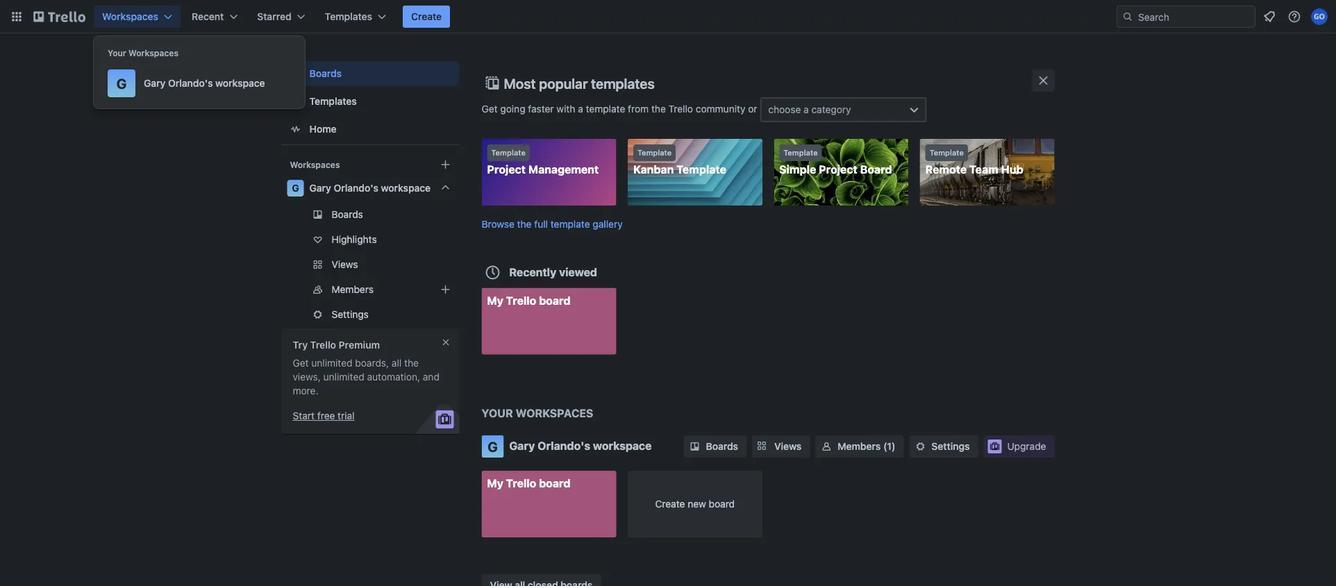 Task type: describe. For each thing, give the bounding box(es) containing it.
2 sm image from the left
[[820, 440, 834, 454]]

1 vertical spatial template
[[551, 218, 590, 230]]

1 vertical spatial views
[[775, 441, 802, 452]]

popular
[[539, 75, 588, 91]]

recent
[[192, 11, 224, 22]]

the for get going faster with a template from the trello community or
[[652, 103, 666, 114]]

try
[[293, 339, 308, 351]]

gallery
[[593, 218, 623, 230]]

0 horizontal spatial workspace
[[215, 77, 265, 89]]

choose a category
[[769, 104, 852, 115]]

0 vertical spatial settings
[[332, 309, 369, 320]]

premium
[[339, 339, 380, 351]]

open information menu image
[[1288, 10, 1302, 24]]

highlights link
[[282, 229, 460, 251]]

1 horizontal spatial get
[[482, 103, 498, 114]]

template simple project board
[[780, 148, 893, 176]]

members for members
[[332, 284, 374, 295]]

2 my trello board link from the top
[[482, 471, 617, 538]]

1 vertical spatial workspaces
[[129, 48, 179, 58]]

1 horizontal spatial views link
[[753, 436, 810, 458]]

start free trial button
[[293, 409, 355, 423]]

home link
[[282, 117, 460, 142]]

recently viewed
[[510, 265, 598, 279]]

your workspaces
[[482, 407, 594, 420]]

0 horizontal spatial views link
[[282, 254, 460, 276]]

0 vertical spatial template
[[586, 103, 626, 114]]

2 vertical spatial g
[[488, 438, 498, 455]]

recent button
[[183, 6, 246, 28]]

0 notifications image
[[1262, 8, 1279, 25]]

start
[[293, 410, 315, 422]]

2 vertical spatial gary orlando's workspace
[[510, 440, 652, 453]]

new
[[688, 499, 707, 510]]

your workspaces
[[108, 48, 179, 58]]

1 horizontal spatial gary
[[310, 182, 331, 194]]

recently
[[510, 265, 557, 279]]

upgrade
[[1008, 441, 1047, 452]]

start free trial
[[293, 410, 355, 422]]

boards link for views
[[684, 436, 747, 458]]

1 horizontal spatial a
[[804, 104, 809, 115]]

get inside 'try trello premium get unlimited boards, all the views, unlimited automation, and more.'
[[293, 358, 309, 369]]

get going faster with a template from the trello community or
[[482, 103, 760, 114]]

0 horizontal spatial a
[[578, 103, 584, 114]]

browse the full template gallery link
[[482, 218, 623, 230]]

hub
[[1002, 163, 1024, 176]]

boards,
[[355, 358, 389, 369]]

workspaces button
[[94, 6, 181, 28]]

create for create
[[411, 11, 442, 22]]

board
[[861, 163, 893, 176]]

0 horizontal spatial gary orlando's workspace
[[144, 77, 265, 89]]

and
[[423, 371, 440, 383]]

browse
[[482, 218, 515, 230]]

starred button
[[249, 6, 314, 28]]

2 horizontal spatial gary
[[510, 440, 535, 453]]

try trello premium get unlimited boards, all the views, unlimited automation, and more.
[[293, 339, 440, 397]]

team
[[970, 163, 999, 176]]

0 horizontal spatial views
[[332, 259, 358, 270]]

template project management
[[487, 148, 599, 176]]

board for 1st my trello board link
[[539, 294, 571, 307]]

more.
[[293, 385, 319, 397]]

most popular templates
[[504, 75, 655, 91]]

templates link
[[282, 89, 460, 114]]

templates
[[591, 75, 655, 91]]

1 vertical spatial workspace
[[381, 182, 431, 194]]

0 vertical spatial gary
[[144, 77, 166, 89]]

project inside template simple project board
[[819, 163, 858, 176]]

0 vertical spatial unlimited
[[312, 358, 353, 369]]

2 vertical spatial workspaces
[[290, 160, 340, 170]]

0 vertical spatial boards
[[310, 68, 342, 79]]

my trello board for 1st my trello board link from the bottom
[[487, 477, 571, 490]]

(1)
[[884, 441, 896, 452]]

views,
[[293, 371, 321, 383]]

boards for views
[[706, 441, 739, 452]]

remote
[[926, 163, 967, 176]]

all
[[392, 358, 402, 369]]

automation,
[[367, 371, 420, 383]]

kanban
[[634, 163, 674, 176]]

full
[[535, 218, 548, 230]]

add image
[[437, 281, 454, 298]]

2 vertical spatial orlando's
[[538, 440, 591, 453]]

1 horizontal spatial settings link
[[910, 436, 979, 458]]

boards for highlights
[[332, 209, 363, 220]]

template for project
[[492, 148, 526, 157]]

1 vertical spatial unlimited
[[324, 371, 365, 383]]

template board image
[[287, 93, 304, 110]]

2 vertical spatial workspace
[[593, 440, 652, 453]]



Task type: vqa. For each thing, say whether or not it's contained in the screenshot.
Settings LINK to the right
yes



Task type: locate. For each thing, give the bounding box(es) containing it.
boards link for highlights
[[282, 204, 460, 226]]

1 vertical spatial my
[[487, 477, 504, 490]]

gary orlando's workspace down the recent at the left top of the page
[[144, 77, 265, 89]]

get up views, at left
[[293, 358, 309, 369]]

board image
[[287, 65, 304, 82]]

template up "simple"
[[784, 148, 818, 157]]

template for kanban
[[638, 148, 672, 157]]

0 vertical spatial create
[[411, 11, 442, 22]]

0 vertical spatial boards link
[[282, 61, 460, 86]]

my
[[487, 294, 504, 307], [487, 477, 504, 490]]

1 vertical spatial settings link
[[910, 436, 979, 458]]

g down home image
[[292, 182, 299, 194]]

project
[[487, 163, 526, 176], [819, 163, 858, 176]]

template remote team hub
[[926, 148, 1024, 176]]

templates up home on the top left of the page
[[310, 96, 357, 107]]

1 vertical spatial the
[[517, 218, 532, 230]]

g down 'your'
[[117, 75, 127, 91]]

members for members (1)
[[838, 441, 881, 452]]

orlando's down your workspaces
[[168, 77, 213, 89]]

1 vertical spatial settings
[[932, 441, 970, 452]]

get left the 'going'
[[482, 103, 498, 114]]

0 vertical spatial get
[[482, 103, 498, 114]]

0 horizontal spatial get
[[293, 358, 309, 369]]

0 horizontal spatial members
[[332, 284, 374, 295]]

project inside template project management
[[487, 163, 526, 176]]

orlando's
[[168, 77, 213, 89], [334, 182, 379, 194], [538, 440, 591, 453]]

0 vertical spatial workspace
[[215, 77, 265, 89]]

workspaces right 'your'
[[129, 48, 179, 58]]

get
[[482, 103, 498, 114], [293, 358, 309, 369]]

gary orlando's workspace
[[144, 77, 265, 89], [310, 182, 431, 194], [510, 440, 652, 453]]

0 vertical spatial views
[[332, 259, 358, 270]]

a
[[578, 103, 584, 114], [804, 104, 809, 115]]

1 my from the top
[[487, 294, 504, 307]]

your
[[108, 48, 126, 58]]

gary orlando's workspace down workspaces
[[510, 440, 652, 453]]

create
[[411, 11, 442, 22], [656, 499, 685, 510]]

0 vertical spatial orlando's
[[168, 77, 213, 89]]

a right choose
[[804, 104, 809, 115]]

1 vertical spatial my trello board
[[487, 477, 571, 490]]

the for try trello premium get unlimited boards, all the views, unlimited automation, and more.
[[404, 358, 419, 369]]

template
[[586, 103, 626, 114], [551, 218, 590, 230]]

0 vertical spatial settings link
[[282, 304, 460, 326]]

views
[[332, 259, 358, 270], [775, 441, 802, 452]]

0 horizontal spatial the
[[404, 358, 419, 369]]

unlimited up views, at left
[[312, 358, 353, 369]]

0 vertical spatial board
[[539, 294, 571, 307]]

template up kanban
[[638, 148, 672, 157]]

project left board
[[819, 163, 858, 176]]

1 horizontal spatial create
[[656, 499, 685, 510]]

1 vertical spatial get
[[293, 358, 309, 369]]

2 project from the left
[[819, 163, 858, 176]]

1 my trello board link from the top
[[482, 288, 617, 355]]

highlights
[[332, 234, 377, 245]]

g down your
[[488, 438, 498, 455]]

my trello board for 1st my trello board link
[[487, 294, 571, 307]]

1 sm image from the left
[[688, 440, 702, 454]]

members link
[[282, 279, 460, 301]]

template inside template remote team hub
[[930, 148, 964, 157]]

create a workspace image
[[437, 156, 454, 173]]

boards up highlights
[[332, 209, 363, 220]]

0 horizontal spatial project
[[487, 163, 526, 176]]

create button
[[403, 6, 450, 28]]

trello inside 'try trello premium get unlimited boards, all the views, unlimited automation, and more.'
[[310, 339, 336, 351]]

the right from
[[652, 103, 666, 114]]

boards link
[[282, 61, 460, 86], [282, 204, 460, 226], [684, 436, 747, 458]]

1 vertical spatial boards
[[332, 209, 363, 220]]

the left full
[[517, 218, 532, 230]]

most
[[504, 75, 536, 91]]

1 horizontal spatial settings
[[932, 441, 970, 452]]

create new board
[[656, 499, 735, 510]]

2 horizontal spatial the
[[652, 103, 666, 114]]

going
[[501, 103, 526, 114]]

boards
[[310, 68, 342, 79], [332, 209, 363, 220], [706, 441, 739, 452]]

or
[[749, 103, 758, 114]]

0 vertical spatial views link
[[282, 254, 460, 276]]

gary orlando's workspace up the highlights "link"
[[310, 182, 431, 194]]

board
[[539, 294, 571, 307], [539, 477, 571, 490], [709, 499, 735, 510]]

0 horizontal spatial gary
[[144, 77, 166, 89]]

2 vertical spatial boards
[[706, 441, 739, 452]]

starred
[[257, 11, 292, 22]]

1 horizontal spatial g
[[292, 182, 299, 194]]

unlimited down boards,
[[324, 371, 365, 383]]

home
[[310, 123, 337, 135]]

1 vertical spatial my trello board link
[[482, 471, 617, 538]]

boards up new
[[706, 441, 739, 452]]

1 vertical spatial views link
[[753, 436, 810, 458]]

search image
[[1123, 11, 1134, 22]]

views link
[[282, 254, 460, 276], [753, 436, 810, 458]]

Search field
[[1134, 6, 1256, 27]]

1 horizontal spatial project
[[819, 163, 858, 176]]

1 vertical spatial gary
[[310, 182, 331, 194]]

boards link up templates link
[[282, 61, 460, 86]]

trial
[[338, 410, 355, 422]]

1 horizontal spatial gary orlando's workspace
[[310, 182, 431, 194]]

boards right "board" image at the top left of page
[[310, 68, 342, 79]]

free
[[317, 410, 335, 422]]

my trello board link
[[482, 288, 617, 355], [482, 471, 617, 538]]

0 horizontal spatial g
[[117, 75, 127, 91]]

sm image up create new board
[[688, 440, 702, 454]]

members
[[332, 284, 374, 295], [838, 441, 881, 452]]

2 horizontal spatial gary orlando's workspace
[[510, 440, 652, 453]]

1 horizontal spatial orlando's
[[334, 182, 379, 194]]

templates button
[[317, 6, 395, 28]]

workspace
[[215, 77, 265, 89], [381, 182, 431, 194], [593, 440, 652, 453]]

0 vertical spatial my trello board link
[[482, 288, 617, 355]]

members inside members link
[[332, 284, 374, 295]]

members down highlights
[[332, 284, 374, 295]]

0 vertical spatial g
[[117, 75, 127, 91]]

0 vertical spatial members
[[332, 284, 374, 295]]

community
[[696, 103, 746, 114]]

home image
[[287, 121, 304, 138]]

sm image
[[914, 440, 928, 454]]

the inside 'try trello premium get unlimited boards, all the views, unlimited automation, and more.'
[[404, 358, 419, 369]]

workspaces
[[102, 11, 158, 22], [129, 48, 179, 58], [290, 160, 340, 170]]

boards link up the highlights "link"
[[282, 204, 460, 226]]

template down the 'going'
[[492, 148, 526, 157]]

members left (1)
[[838, 441, 881, 452]]

gary orlando (garyorlando) image
[[1312, 8, 1329, 25]]

templates inside dropdown button
[[325, 11, 372, 22]]

settings link right (1)
[[910, 436, 979, 458]]

settings
[[332, 309, 369, 320], [932, 441, 970, 452]]

workspaces down home on the top left of the page
[[290, 160, 340, 170]]

0 vertical spatial templates
[[325, 11, 372, 22]]

1 horizontal spatial workspace
[[381, 182, 431, 194]]

workspaces
[[516, 407, 594, 420]]

viewed
[[560, 265, 598, 279]]

1 vertical spatial gary orlando's workspace
[[310, 182, 431, 194]]

2 horizontal spatial workspace
[[593, 440, 652, 453]]

settings link
[[282, 304, 460, 326], [910, 436, 979, 458]]

2 horizontal spatial g
[[488, 438, 498, 455]]

browse the full template gallery
[[482, 218, 623, 230]]

0 vertical spatial my trello board
[[487, 294, 571, 307]]

settings up 'premium'
[[332, 309, 369, 320]]

template inside template simple project board
[[784, 148, 818, 157]]

workspaces up your workspaces
[[102, 11, 158, 22]]

back to home image
[[33, 6, 85, 28]]

1 vertical spatial create
[[656, 499, 685, 510]]

orlando's down workspaces
[[538, 440, 591, 453]]

0 vertical spatial gary orlando's workspace
[[144, 77, 265, 89]]

template
[[492, 148, 526, 157], [638, 148, 672, 157], [784, 148, 818, 157], [930, 148, 964, 157], [677, 163, 727, 176]]

1 horizontal spatial members
[[838, 441, 881, 452]]

templates right starred dropdown button
[[325, 11, 372, 22]]

1 horizontal spatial the
[[517, 218, 532, 230]]

board for 1st my trello board link from the bottom
[[539, 477, 571, 490]]

0 vertical spatial the
[[652, 103, 666, 114]]

primary element
[[0, 0, 1337, 33]]

template up remote
[[930, 148, 964, 157]]

1 vertical spatial g
[[292, 182, 299, 194]]

category
[[812, 104, 852, 115]]

2 horizontal spatial orlando's
[[538, 440, 591, 453]]

a right with
[[578, 103, 584, 114]]

sm image
[[688, 440, 702, 454], [820, 440, 834, 454]]

gary
[[144, 77, 166, 89], [310, 182, 331, 194], [510, 440, 535, 453]]

2 my from the top
[[487, 477, 504, 490]]

template for simple
[[784, 148, 818, 157]]

upgrade button
[[984, 436, 1055, 458]]

create inside button
[[411, 11, 442, 22]]

orlando's up highlights
[[334, 182, 379, 194]]

with
[[557, 103, 576, 114]]

template down templates
[[586, 103, 626, 114]]

1 horizontal spatial sm image
[[820, 440, 834, 454]]

0 vertical spatial workspaces
[[102, 11, 158, 22]]

2 vertical spatial boards link
[[684, 436, 747, 458]]

1 vertical spatial members
[[838, 441, 881, 452]]

sm image left members (1)
[[820, 440, 834, 454]]

template inside template project management
[[492, 148, 526, 157]]

1 vertical spatial board
[[539, 477, 571, 490]]

the
[[652, 103, 666, 114], [517, 218, 532, 230], [404, 358, 419, 369]]

simple
[[780, 163, 817, 176]]

choose
[[769, 104, 801, 115]]

template right full
[[551, 218, 590, 230]]

template right kanban
[[677, 163, 727, 176]]

template kanban template
[[634, 148, 727, 176]]

workspaces inside workspaces dropdown button
[[102, 11, 158, 22]]

1 my trello board from the top
[[487, 294, 571, 307]]

1 horizontal spatial views
[[775, 441, 802, 452]]

settings right sm image
[[932, 441, 970, 452]]

boards link up new
[[684, 436, 747, 458]]

my trello board
[[487, 294, 571, 307], [487, 477, 571, 490]]

1 vertical spatial templates
[[310, 96, 357, 107]]

0 horizontal spatial settings
[[332, 309, 369, 320]]

templates
[[325, 11, 372, 22], [310, 96, 357, 107]]

1 project from the left
[[487, 163, 526, 176]]

template for remote
[[930, 148, 964, 157]]

your
[[482, 407, 513, 420]]

from
[[628, 103, 649, 114]]

faster
[[528, 103, 554, 114]]

the right all
[[404, 358, 419, 369]]

trello
[[669, 103, 694, 114], [506, 294, 537, 307], [310, 339, 336, 351], [506, 477, 537, 490]]

0 horizontal spatial settings link
[[282, 304, 460, 326]]

g
[[117, 75, 127, 91], [292, 182, 299, 194], [488, 438, 498, 455]]

project up browse
[[487, 163, 526, 176]]

2 my trello board from the top
[[487, 477, 571, 490]]

unlimited
[[312, 358, 353, 369], [324, 371, 365, 383]]

0 horizontal spatial orlando's
[[168, 77, 213, 89]]

2 vertical spatial gary
[[510, 440, 535, 453]]

members (1)
[[838, 441, 896, 452]]

2 vertical spatial the
[[404, 358, 419, 369]]

1 vertical spatial boards link
[[282, 204, 460, 226]]

0 vertical spatial my
[[487, 294, 504, 307]]

2 vertical spatial board
[[709, 499, 735, 510]]

settings link down members link
[[282, 304, 460, 326]]

0 horizontal spatial create
[[411, 11, 442, 22]]

1 vertical spatial orlando's
[[334, 182, 379, 194]]

management
[[529, 163, 599, 176]]

create for create new board
[[656, 499, 685, 510]]

0 horizontal spatial sm image
[[688, 440, 702, 454]]



